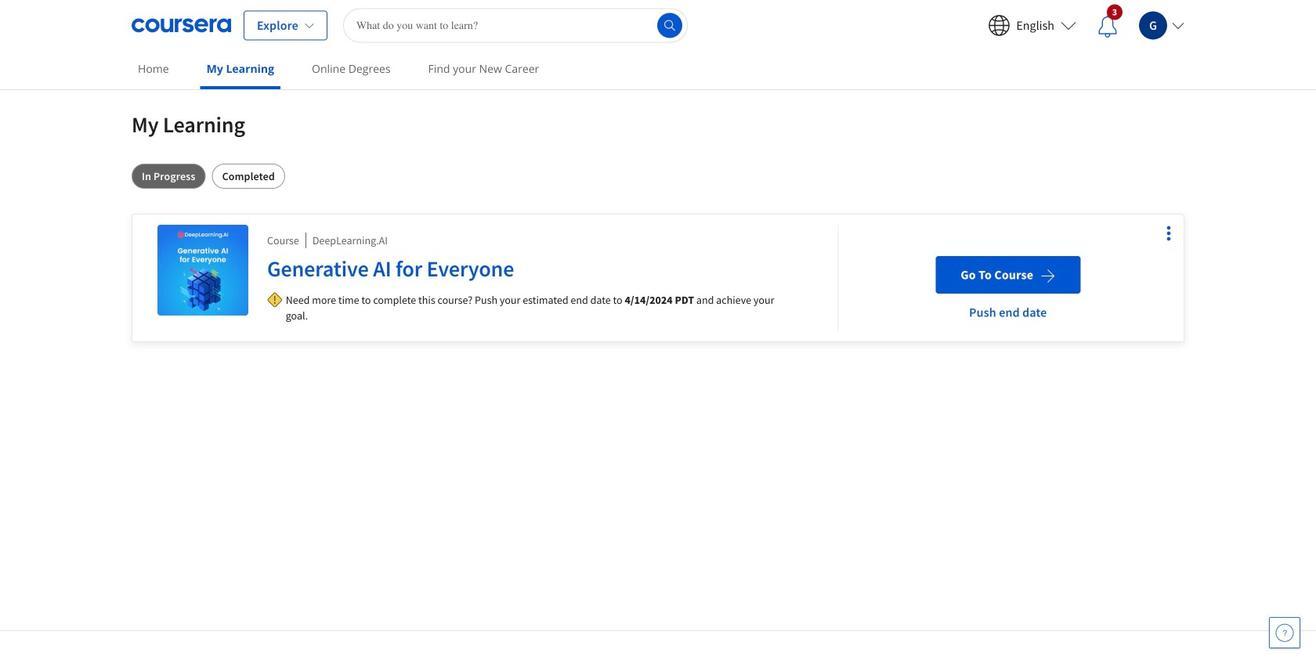 Task type: vqa. For each thing, say whether or not it's contained in the screenshot.
Coursera Facebook image
no



Task type: describe. For each thing, give the bounding box(es) containing it.
generative ai for everyone image
[[158, 225, 248, 316]]



Task type: locate. For each thing, give the bounding box(es) containing it.
coursera image
[[132, 13, 231, 38]]

None search field
[[343, 8, 688, 43]]

tab list
[[132, 164, 1185, 189]]

What do you want to learn? text field
[[343, 8, 688, 43]]

help center image
[[1276, 624, 1295, 643]]

more option for generative ai for everyone image
[[1158, 223, 1180, 245]]



